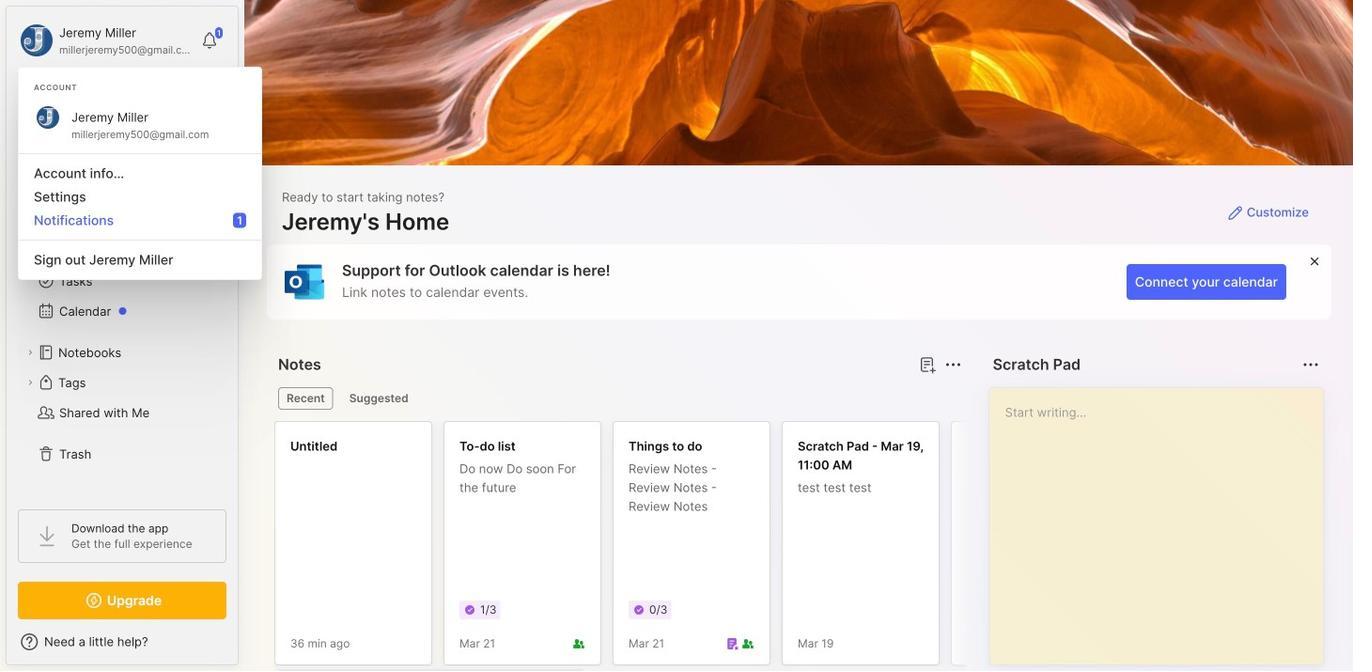 Task type: vqa. For each thing, say whether or not it's contained in the screenshot.
close image at the right of the page
no



Task type: locate. For each thing, give the bounding box(es) containing it.
row group
[[274, 421, 1353, 671]]

1 horizontal spatial tab
[[341, 387, 417, 410]]

more actions image
[[1300, 353, 1322, 376]]

expand notebooks image
[[24, 347, 36, 358]]

tab
[[278, 387, 333, 410], [341, 387, 417, 410]]

none search field inside main 'element'
[[52, 93, 202, 116]]

main element
[[0, 0, 244, 671]]

tab list
[[278, 387, 959, 410]]

dropdown list menu
[[19, 146, 261, 272]]

tree
[[7, 183, 238, 492]]

0 horizontal spatial tab
[[278, 387, 333, 410]]

Account field
[[18, 22, 192, 59]]

None search field
[[52, 93, 202, 116]]

Start writing… text field
[[1005, 388, 1322, 649]]



Task type: describe. For each thing, give the bounding box(es) containing it.
tree inside main 'element'
[[7, 183, 238, 492]]

1 tab from the left
[[278, 387, 333, 410]]

click to collapse image
[[237, 636, 251, 659]]

WHAT'S NEW field
[[7, 627, 238, 657]]

More actions field
[[1298, 351, 1324, 378]]

expand tags image
[[24, 377, 36, 388]]

2 tab from the left
[[341, 387, 417, 410]]

Search text field
[[52, 96, 202, 114]]



